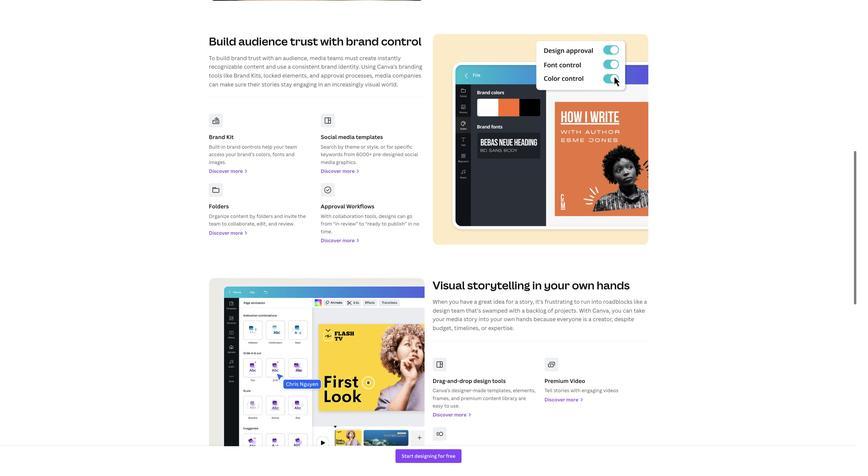 Task type: describe. For each thing, give the bounding box(es) containing it.
discover for brand kit
[[209, 168, 229, 175]]

easy
[[433, 403, 443, 410]]

drop
[[459, 378, 472, 385]]

like inside to build brand trust with an audience, media teams must create instantly recognizable content and use a consistent brand identity. using canva's branding tools like brand kits, locked elements, and approval processes, media companies can make sure their stories stay engaging in an increasingly visual world.
[[224, 72, 232, 79]]

elements, inside drag-and-drop design tools canva's designer-made templates, elements, frames, and premium content library are easy to use.
[[513, 388, 536, 394]]

media inside "when you have a great idea for a story, it's frustrating to run into roadblocks like a design team that's swamped with a backlog of projects. with canva, you can take your media story into your own hands because everyone is a creator, despite budget, timelines, or expertise."
[[446, 316, 462, 323]]

stories inside to build brand trust with an audience, media teams must create instantly recognizable content and use a consistent brand identity. using canva's branding tools like brand kits, locked elements, and approval processes, media companies can make sure their stories stay engaging in an increasingly visual world.
[[262, 81, 280, 88]]

with inside "when you have a great idea for a story, it's frustrating to run into roadblocks like a design team that's swamped with a backlog of projects. with canva, you can take your media story into your own hands because everyone is a creator, despite budget, timelines, or expertise."
[[579, 307, 591, 315]]

design inside drag-and-drop design tools canva's designer-made templates, elements, frames, and premium content library are easy to use.
[[474, 378, 491, 385]]

from inside the elevate existing designs with animated content and stand out from the crowd.
[[485, 465, 496, 467]]

brand inside brand kit built-in brand controls help your team access your brand's colors, fonts and images.
[[227, 144, 241, 150]]

design inside "when you have a great idea for a story, it's frustrating to run into roadblocks like a design team that's swamped with a backlog of projects. with canva, you can take your media story into your own hands because everyone is a creator, despite budget, timelines, or expertise."
[[433, 307, 450, 315]]

more for brand kit
[[231, 168, 243, 175]]

world.
[[382, 81, 398, 88]]

1 horizontal spatial into
[[591, 298, 602, 306]]

build
[[209, 34, 236, 49]]

use.
[[450, 403, 460, 410]]

animation
[[433, 447, 460, 455]]

and inside the elevate existing designs with animated content and stand out from the crowd.
[[452, 465, 461, 467]]

create
[[359, 54, 376, 62]]

instantly
[[378, 54, 401, 62]]

visual storytelling in your own hands
[[433, 278, 630, 293]]

despite
[[614, 316, 634, 323]]

templates
[[356, 134, 383, 141]]

have
[[460, 298, 473, 306]]

increasingly
[[332, 81, 364, 88]]

because
[[534, 316, 556, 323]]

story,
[[519, 298, 534, 306]]

brand up approval
[[321, 63, 337, 71]]

social media templates search by theme or style, or for specific keywords from 6000+ pre-designed social media graphics.
[[321, 134, 418, 165]]

consistent
[[292, 63, 320, 71]]

existing
[[451, 457, 468, 464]]

take
[[634, 307, 645, 315]]

content inside drag-and-drop design tools canva's designer-made templates, elements, frames, and premium content library are easy to use.
[[483, 395, 501, 402]]

1 horizontal spatial you
[[612, 307, 622, 315]]

your up the budget, in the bottom of the page
[[433, 316, 445, 323]]

timelines,
[[454, 325, 480, 332]]

discover more link for with collaboration tools, designs can go from "in review" to "ready to publish" in no time.
[[321, 237, 424, 245]]

use
[[277, 63, 286, 71]]

made
[[473, 388, 486, 394]]

brand's
[[237, 151, 255, 158]]

idea
[[493, 298, 505, 306]]

to build brand trust with an audience, media teams must create instantly recognizable content and use a consistent brand identity. using canva's branding tools like brand kits, locked elements, and approval processes, media companies can make sure their stories stay engaging in an increasingly visual world.
[[209, 54, 422, 88]]

0 horizontal spatial into
[[479, 316, 489, 323]]

like inside "when you have a great idea for a story, it's frustrating to run into roadblocks like a design team that's swamped with a backlog of projects. with canva, you can take your media story into your own hands because everyone is a creator, despite budget, timelines, or expertise."
[[634, 298, 643, 306]]

time.
[[321, 228, 332, 235]]

elevate existing designs with animated content and stand out from the crowd.
[[433, 457, 522, 467]]

companies
[[392, 72, 421, 79]]

a up take
[[644, 298, 647, 306]]

teams
[[327, 54, 343, 62]]

the inside folders organize content by folders and invite the team to collaborate, edit, and review.
[[298, 213, 306, 220]]

with inside the elevate existing designs with animated content and stand out from the crowd.
[[488, 457, 498, 464]]

0 horizontal spatial an
[[275, 54, 282, 62]]

visual
[[365, 81, 380, 88]]

a up that's
[[474, 298, 477, 306]]

everyone
[[557, 316, 582, 323]]

discover more for tell stories with engaging videos
[[545, 397, 578, 403]]

discover more for brand kit
[[209, 168, 243, 175]]

with inside approval workflows with collaboration tools, designs can go from "in review" to "ready to publish" in no time.
[[321, 213, 331, 220]]

that's
[[466, 307, 481, 315]]

in inside brand kit built-in brand controls help your team access your brand's colors, fonts and images.
[[221, 144, 226, 150]]

6000+
[[356, 151, 372, 158]]

publish"
[[388, 221, 407, 227]]

stories inside premium video tell stories with engaging videos
[[554, 388, 569, 394]]

premium
[[461, 395, 482, 402]]

story
[[464, 316, 477, 323]]

elevate
[[433, 457, 450, 464]]

help
[[262, 144, 272, 150]]

0 horizontal spatial or
[[361, 144, 366, 150]]

run
[[581, 298, 590, 306]]

your up fonts
[[274, 144, 284, 150]]

brand right build
[[231, 54, 247, 62]]

discover more link for tell stories with engaging videos
[[545, 396, 648, 404]]

the inside the elevate existing designs with animated content and stand out from the crowd.
[[498, 465, 505, 467]]

a down story,
[[522, 307, 525, 315]]

team for organize
[[209, 221, 221, 227]]

"ready
[[365, 221, 381, 227]]

your right access
[[226, 151, 236, 158]]

controls
[[242, 144, 261, 150]]

more for canva's designer-made templates, elements, frames, and premium content library are easy to use.
[[454, 412, 467, 419]]

brand kit built-in brand controls help your team access your brand's colors, fonts and images.
[[209, 134, 297, 165]]

it's
[[536, 298, 543, 306]]

folders
[[209, 203, 229, 211]]

designs inside the elevate existing designs with animated content and stand out from the crowd.
[[470, 457, 487, 464]]

brand inside to build brand trust with an audience, media teams must create instantly recognizable content and use a consistent brand identity. using canva's branding tools like brand kits, locked elements, and approval processes, media companies can make sure their stories stay engaging in an increasingly visual world.
[[234, 72, 250, 79]]

brand up create
[[346, 34, 379, 49]]

0 vertical spatial hands
[[597, 278, 630, 293]]

in inside to build brand trust with an audience, media teams must create instantly recognizable content and use a consistent brand identity. using canva's branding tools like brand kits, locked elements, and approval processes, media companies can make sure their stories stay engaging in an increasingly visual world.
[[318, 81, 323, 88]]

discover for with collaboration tools, designs can go from "in review" to "ready to publish" in no time.
[[321, 238, 341, 244]]

organize
[[209, 213, 229, 220]]

from inside the social media templates search by theme or style, or for specific keywords from 6000+ pre-designed social media graphics.
[[344, 151, 355, 158]]

branding
[[399, 63, 422, 71]]

folders
[[257, 213, 273, 220]]

to inside drag-and-drop design tools canva's designer-made templates, elements, frames, and premium content library are easy to use.
[[444, 403, 449, 410]]

review"
[[341, 221, 358, 227]]

library
[[502, 395, 517, 402]]

discover more link down edit,
[[209, 230, 313, 237]]

projects.
[[555, 307, 578, 315]]

canva's inside to build brand trust with an audience, media teams must create instantly recognizable content and use a consistent brand identity. using canva's branding tools like brand kits, locked elements, and approval processes, media companies can make sure their stories stay engaging in an increasingly visual world.
[[377, 63, 397, 71]]

or inside "when you have a great idea for a story, it's frustrating to run into roadblocks like a design team that's swamped with a backlog of projects. with canva, you can take your media story into your own hands because everyone is a creator, despite budget, timelines, or expertise."
[[481, 325, 487, 332]]

your up 'frustrating'
[[544, 278, 570, 293]]

templates,
[[487, 388, 512, 394]]

search
[[321, 144, 337, 150]]

sure
[[235, 81, 246, 88]]

drag-
[[433, 378, 447, 385]]

1 horizontal spatial own
[[572, 278, 594, 293]]

to
[[209, 54, 215, 62]]

animated
[[499, 457, 521, 464]]

expertise.
[[488, 325, 514, 332]]

brand inside brand kit built-in brand controls help your team access your brand's colors, fonts and images.
[[209, 134, 225, 141]]

pre-
[[373, 151, 383, 158]]

social
[[321, 134, 337, 141]]

theme
[[345, 144, 360, 150]]

content inside folders organize content by folders and invite the team to collaborate, edit, and review.
[[230, 213, 248, 220]]

out
[[476, 465, 484, 467]]

to inside folders organize content by folders and invite the team to collaborate, edit, and review.
[[222, 221, 227, 227]]

with inside "when you have a great idea for a story, it's frustrating to run into roadblocks like a design team that's swamped with a backlog of projects. with canva, you can take your media story into your own hands because everyone is a creator, despite budget, timelines, or expertise."
[[509, 307, 520, 315]]

specific
[[395, 144, 412, 150]]

discover more link for canva's designer-made templates, elements, frames, and premium content library are easy to use.
[[433, 412, 536, 419]]

crowd.
[[506, 465, 522, 467]]

more for social media templates
[[342, 168, 355, 175]]

approval workflows with collaboration tools, designs can go from "in review" to "ready to publish" in no time.
[[321, 203, 419, 235]]

discover down organize
[[209, 230, 229, 236]]

invite
[[284, 213, 297, 220]]

media up theme
[[338, 134, 355, 141]]

media up world.
[[375, 72, 391, 79]]

built-
[[209, 144, 221, 150]]

with inside to build brand trust with an audience, media teams must create instantly recognizable content and use a consistent brand identity. using canva's branding tools like brand kits, locked elements, and approval processes, media companies can make sure their stories stay engaging in an increasingly visual world.
[[262, 54, 274, 62]]

content inside the elevate existing designs with animated content and stand out from the crowd.
[[433, 465, 451, 467]]

stand
[[462, 465, 475, 467]]

can inside to build brand trust with an audience, media teams must create instantly recognizable content and use a consistent brand identity. using canva's branding tools like brand kits, locked elements, and approval processes, media companies can make sure their stories stay engaging in an increasingly visual world.
[[209, 81, 218, 88]]

workflows
[[346, 203, 374, 211]]

swamped
[[482, 307, 508, 315]]

1 horizontal spatial or
[[381, 144, 386, 150]]

identity.
[[338, 63, 360, 71]]

and up review.
[[274, 213, 283, 220]]

designed
[[383, 151, 404, 158]]

a left story,
[[515, 298, 518, 306]]

social
[[405, 151, 418, 158]]



Task type: locate. For each thing, give the bounding box(es) containing it.
in up access
[[221, 144, 226, 150]]

frustrating
[[545, 298, 573, 306]]

own
[[572, 278, 594, 293], [504, 316, 515, 323]]

for inside "when you have a great idea for a story, it's frustrating to run into roadblocks like a design team that's swamped with a backlog of projects. with canva, you can take your media story into your own hands because everyone is a creator, despite budget, timelines, or expertise."
[[506, 298, 514, 306]]

discover more down 'use.'
[[433, 412, 467, 419]]

"in
[[333, 221, 339, 227]]

0 vertical spatial brand
[[234, 72, 250, 79]]

style,
[[367, 144, 379, 150]]

in
[[318, 81, 323, 88], [221, 144, 226, 150], [408, 221, 412, 227], [532, 278, 542, 293]]

1 vertical spatial can
[[397, 213, 406, 220]]

tools up templates,
[[492, 378, 506, 385]]

tools down recognizable
[[209, 72, 222, 79]]

0 horizontal spatial tools
[[209, 72, 222, 79]]

discover for tell stories with engaging videos
[[545, 397, 565, 403]]

can inside approval workflows with collaboration tools, designs can go from "in review" to "ready to publish" in no time.
[[397, 213, 406, 220]]

or up 6000+
[[361, 144, 366, 150]]

in up it's on the right bottom of page
[[532, 278, 542, 293]]

discover more
[[209, 168, 243, 175], [321, 168, 355, 175], [209, 230, 243, 236], [321, 238, 355, 244], [545, 397, 578, 403], [433, 412, 467, 419]]

canva,
[[593, 307, 610, 315]]

media up the budget, in the bottom of the page
[[446, 316, 462, 323]]

0 horizontal spatial for
[[387, 144, 393, 150]]

control
[[381, 34, 422, 49]]

engaging down video
[[582, 388, 602, 394]]

hands
[[597, 278, 630, 293], [516, 316, 532, 323]]

and right fonts
[[286, 151, 295, 158]]

2 vertical spatial can
[[623, 307, 632, 315]]

1 vertical spatial trust
[[248, 54, 261, 62]]

premium
[[545, 378, 569, 385]]

the down animated
[[498, 465, 505, 467]]

0 vertical spatial design
[[433, 307, 450, 315]]

design up the "made"
[[474, 378, 491, 385]]

1 vertical spatial with
[[579, 307, 591, 315]]

1 horizontal spatial team
[[285, 144, 297, 150]]

designs up out
[[470, 457, 487, 464]]

0 vertical spatial elements,
[[282, 72, 308, 79]]

the right the invite
[[298, 213, 306, 220]]

their
[[248, 81, 260, 88]]

0 horizontal spatial elements,
[[282, 72, 308, 79]]

frames,
[[433, 395, 450, 402]]

1 horizontal spatial engaging
[[582, 388, 602, 394]]

edit,
[[257, 221, 267, 227]]

more down 'use.'
[[454, 412, 467, 419]]

discover down keywords
[[321, 168, 341, 175]]

1 vertical spatial brand
[[209, 134, 225, 141]]

trust up kits,
[[248, 54, 261, 62]]

to inside "when you have a great idea for a story, it's frustrating to run into roadblocks like a design team that's swamped with a backlog of projects. with canva, you can take your media story into your own hands because everyone is a creator, despite budget, timelines, or expertise."
[[574, 298, 580, 306]]

engaging
[[293, 81, 317, 88], [582, 388, 602, 394]]

can left make
[[209, 81, 218, 88]]

discover down time.
[[321, 238, 341, 244]]

discover more link down videos
[[545, 396, 648, 404]]

discover more down "images."
[[209, 168, 243, 175]]

1 horizontal spatial the
[[498, 465, 505, 467]]

premium video tell stories with engaging videos
[[545, 378, 619, 394]]

discover more link for brand kit
[[209, 168, 313, 175]]

and inside brand kit built-in brand controls help your team access your brand's colors, fonts and images.
[[286, 151, 295, 158]]

1 horizontal spatial canva's
[[433, 388, 450, 394]]

folders organize content by folders and invite the team to collaborate, edit, and review.
[[209, 203, 306, 227]]

0 horizontal spatial the
[[298, 213, 306, 220]]

with up is
[[579, 307, 591, 315]]

1 vertical spatial design
[[474, 378, 491, 385]]

team inside folders organize content by folders and invite the team to collaborate, edit, and review.
[[209, 221, 221, 227]]

canva's
[[377, 63, 397, 71], [433, 388, 450, 394]]

0 vertical spatial canva's
[[377, 63, 397, 71]]

0 horizontal spatial trust
[[248, 54, 261, 62]]

2 horizontal spatial team
[[451, 307, 465, 315]]

to left ""ready"
[[359, 221, 364, 227]]

discover more link
[[209, 168, 313, 175], [321, 168, 424, 175], [209, 230, 313, 237], [321, 237, 424, 245], [545, 396, 648, 404], [433, 412, 536, 419]]

hands down backlog
[[516, 316, 532, 323]]

videos
[[603, 388, 619, 394]]

and down consistent at the top left of the page
[[309, 72, 319, 79]]

brand
[[234, 72, 250, 79], [209, 134, 225, 141]]

and up locked
[[266, 63, 276, 71]]

team for kit
[[285, 144, 297, 150]]

engaging inside premium video tell stories with engaging videos
[[582, 388, 602, 394]]

no
[[413, 221, 419, 227]]

tools
[[209, 72, 222, 79], [492, 378, 506, 385]]

1 horizontal spatial stories
[[554, 388, 569, 394]]

you left the have
[[449, 298, 459, 306]]

0 vertical spatial into
[[591, 298, 602, 306]]

storytelling
[[467, 278, 530, 293]]

hands up roadblocks
[[597, 278, 630, 293]]

when you have a great idea for a story, it's frustrating to run into roadblocks like a design team that's swamped with a backlog of projects. with canva, you can take your media story into your own hands because everyone is a creator, despite budget, timelines, or expertise.
[[433, 298, 647, 332]]

for right idea
[[506, 298, 514, 306]]

more down brand's
[[231, 168, 243, 175]]

0 vertical spatial from
[[344, 151, 355, 158]]

0 vertical spatial an
[[275, 54, 282, 62]]

1 horizontal spatial brand
[[234, 72, 250, 79]]

can
[[209, 81, 218, 88], [397, 213, 406, 220], [623, 307, 632, 315]]

media down keywords
[[321, 159, 335, 165]]

0 vertical spatial team
[[285, 144, 297, 150]]

and inside drag-and-drop design tools canva's designer-made templates, elements, frames, and premium content library are easy to use.
[[451, 395, 460, 402]]

from
[[344, 151, 355, 158], [321, 221, 332, 227], [485, 465, 496, 467]]

trust inside to build brand trust with an audience, media teams must create instantly recognizable content and use a consistent brand identity. using canva's branding tools like brand kits, locked elements, and approval processes, media companies can make sure their stories stay engaging in an increasingly visual world.
[[248, 54, 261, 62]]

locked
[[264, 72, 281, 79]]

discover more for with collaboration tools, designs can go from "in review" to "ready to publish" in no time.
[[321, 238, 355, 244]]

1 vertical spatial the
[[498, 465, 505, 467]]

discover more link for social media templates
[[321, 168, 424, 175]]

0 horizontal spatial by
[[250, 213, 255, 220]]

build audience trust with brand control
[[209, 34, 422, 49]]

design down when
[[433, 307, 450, 315]]

example of content creation for media and publishing teams in canva's app image
[[209, 0, 424, 1]]

audience
[[239, 34, 288, 49]]

backlog
[[526, 307, 546, 315]]

discover for canva's designer-made templates, elements, frames, and premium content library are easy to use.
[[433, 412, 453, 419]]

0 horizontal spatial like
[[224, 72, 232, 79]]

is
[[583, 316, 587, 323]]

build
[[216, 54, 230, 62]]

0 horizontal spatial brand
[[209, 134, 225, 141]]

content
[[244, 63, 265, 71], [230, 213, 248, 220], [483, 395, 501, 402], [433, 465, 451, 467]]

1 vertical spatial for
[[506, 298, 514, 306]]

more
[[231, 168, 243, 175], [342, 168, 355, 175], [231, 230, 243, 236], [342, 238, 355, 244], [566, 397, 578, 403], [454, 412, 467, 419]]

0 horizontal spatial from
[[321, 221, 332, 227]]

0 horizontal spatial hands
[[516, 316, 532, 323]]

1 vertical spatial own
[[504, 316, 515, 323]]

1 vertical spatial like
[[634, 298, 643, 306]]

1 horizontal spatial trust
[[290, 34, 318, 49]]

tools,
[[365, 213, 378, 220]]

stories down the premium
[[554, 388, 569, 394]]

more down collaborate,
[[231, 230, 243, 236]]

for inside the social media templates search by theme or style, or for specific keywords from 6000+ pre-designed social media graphics.
[[387, 144, 393, 150]]

1 vertical spatial engaging
[[582, 388, 602, 394]]

0 horizontal spatial with
[[321, 213, 331, 220]]

to left run
[[574, 298, 580, 306]]

own up run
[[572, 278, 594, 293]]

1 horizontal spatial designs
[[470, 457, 487, 464]]

discover down easy
[[433, 412, 453, 419]]

from inside approval workflows with collaboration tools, designs can go from "in review" to "ready to publish" in no time.
[[321, 221, 332, 227]]

video
[[570, 378, 585, 385]]

discover more link down ""ready"
[[321, 237, 424, 245]]

drag-and-drop design tools canva's designer-made templates, elements, frames, and premium content library are easy to use.
[[433, 378, 536, 410]]

go
[[407, 213, 412, 220]]

kit
[[226, 134, 234, 141]]

1 horizontal spatial tools
[[492, 378, 506, 385]]

for
[[387, 144, 393, 150], [506, 298, 514, 306]]

elements, up 'stay'
[[282, 72, 308, 79]]

visual
[[433, 278, 465, 293]]

content inside to build brand trust with an audience, media teams must create instantly recognizable content and use a consistent brand identity. using canva's branding tools like brand kits, locked elements, and approval processes, media companies can make sure their stories stay engaging in an increasingly visual world.
[[244, 63, 265, 71]]

0 vertical spatial trust
[[290, 34, 318, 49]]

or right timelines, on the right bottom of the page
[[481, 325, 487, 332]]

discover more link down premium
[[433, 412, 536, 419]]

1 vertical spatial canva's
[[433, 388, 450, 394]]

1 vertical spatial an
[[324, 81, 331, 88]]

trust
[[290, 34, 318, 49], [248, 54, 261, 62]]

with
[[320, 34, 344, 49], [262, 54, 274, 62], [509, 307, 520, 315], [571, 388, 581, 394], [488, 457, 498, 464]]

images.
[[209, 159, 226, 165]]

1 horizontal spatial for
[[506, 298, 514, 306]]

engaging inside to build brand trust with an audience, media teams must create instantly recognizable content and use a consistent brand identity. using canva's branding tools like brand kits, locked elements, and approval processes, media companies can make sure their stories stay engaging in an increasingly visual world.
[[293, 81, 317, 88]]

1 vertical spatial elements,
[[513, 388, 536, 394]]

for up designed
[[387, 144, 393, 150]]

with down story,
[[509, 307, 520, 315]]

using
[[361, 63, 376, 71]]

2 vertical spatial from
[[485, 465, 496, 467]]

content up kits,
[[244, 63, 265, 71]]

and up 'use.'
[[451, 395, 460, 402]]

0 horizontal spatial canva's
[[377, 63, 397, 71]]

by inside folders organize content by folders and invite the team to collaborate, edit, and review.
[[250, 213, 255, 220]]

1 horizontal spatial from
[[344, 151, 355, 158]]

brand down kit
[[227, 144, 241, 150]]

or up pre-
[[381, 144, 386, 150]]

1 horizontal spatial with
[[579, 307, 591, 315]]

keywords
[[321, 151, 343, 158]]

discover more down organize
[[209, 230, 243, 236]]

in inside approval workflows with collaboration tools, designs can go from "in review" to "ready to publish" in no time.
[[408, 221, 412, 227]]

with inside premium video tell stories with engaging videos
[[571, 388, 581, 394]]

and down the existing on the right bottom
[[452, 465, 461, 467]]

brand up built-
[[209, 134, 225, 141]]

roadblocks
[[603, 298, 632, 306]]

designs up publish"
[[379, 213, 396, 220]]

like up make
[[224, 72, 232, 79]]

in down approval
[[318, 81, 323, 88]]

canva's inside drag-and-drop design tools canva's designer-made templates, elements, frames, and premium content library are easy to use.
[[433, 388, 450, 394]]

tools inside to build brand trust with an audience, media teams must create instantly recognizable content and use a consistent brand identity. using canva's branding tools like brand kits, locked elements, and approval processes, media companies can make sure their stories stay engaging in an increasingly visual world.
[[209, 72, 222, 79]]

1 horizontal spatial by
[[338, 144, 344, 150]]

0 horizontal spatial own
[[504, 316, 515, 323]]

0 horizontal spatial can
[[209, 81, 218, 88]]

1 vertical spatial stories
[[554, 388, 569, 394]]

1 horizontal spatial can
[[397, 213, 406, 220]]

1 horizontal spatial design
[[474, 378, 491, 385]]

by inside the social media templates search by theme or style, or for specific keywords from 6000+ pre-designed social media graphics.
[[338, 144, 344, 150]]

discover more down graphics.
[[321, 168, 355, 175]]

collaboration
[[333, 213, 364, 220]]

of
[[548, 307, 553, 315]]

more for tell stories with engaging videos
[[566, 397, 578, 403]]

0 horizontal spatial designs
[[379, 213, 396, 220]]

from right out
[[485, 465, 496, 467]]

trust up audience,
[[290, 34, 318, 49]]

an up use
[[275, 54, 282, 62]]

and
[[266, 63, 276, 71], [309, 72, 319, 79], [286, 151, 295, 158], [274, 213, 283, 220], [268, 221, 277, 227], [451, 395, 460, 402], [452, 465, 461, 467]]

team inside brand kit built-in brand controls help your team access your brand's colors, fonts and images.
[[285, 144, 297, 150]]

1 vertical spatial hands
[[516, 316, 532, 323]]

tell
[[545, 388, 553, 394]]

team down organize
[[209, 221, 221, 227]]

a right is
[[588, 316, 591, 323]]

great
[[478, 298, 492, 306]]

hands inside "when you have a great idea for a story, it's frustrating to run into roadblocks like a design team that's swamped with a backlog of projects. with canva, you can take your media story into your own hands because everyone is a creator, despite budget, timelines, or expertise."
[[516, 316, 532, 323]]

0 vertical spatial the
[[298, 213, 306, 220]]

stay
[[281, 81, 292, 88]]

audience,
[[283, 54, 308, 62]]

approval
[[321, 72, 344, 79]]

your
[[274, 144, 284, 150], [226, 151, 236, 158], [544, 278, 570, 293], [433, 316, 445, 323], [490, 316, 503, 323]]

1 vertical spatial tools
[[492, 378, 506, 385]]

0 vertical spatial engaging
[[293, 81, 317, 88]]

from down theme
[[344, 151, 355, 158]]

1 horizontal spatial an
[[324, 81, 331, 88]]

discover for social media templates
[[321, 168, 341, 175]]

with down audience
[[262, 54, 274, 62]]

04 mediapublishing image
[[209, 278, 424, 467]]

can up despite
[[623, 307, 632, 315]]

your down swamped
[[490, 316, 503, 323]]

0 vertical spatial tools
[[209, 72, 222, 79]]

1 vertical spatial into
[[479, 316, 489, 323]]

1 vertical spatial from
[[321, 221, 332, 227]]

to down organize
[[222, 221, 227, 227]]

1 vertical spatial designs
[[470, 457, 487, 464]]

fonts
[[273, 151, 285, 158]]

1 vertical spatial you
[[612, 307, 622, 315]]

into up canva,
[[591, 298, 602, 306]]

team down the have
[[451, 307, 465, 315]]

0 horizontal spatial engaging
[[293, 81, 317, 88]]

0 vertical spatial like
[[224, 72, 232, 79]]

more down graphics.
[[342, 168, 355, 175]]

elements, up the are at the right of the page
[[513, 388, 536, 394]]

an down approval
[[324, 81, 331, 88]]

media up consistent at the top left of the page
[[310, 54, 326, 62]]

0 horizontal spatial stories
[[262, 81, 280, 88]]

2 horizontal spatial from
[[485, 465, 496, 467]]

0 horizontal spatial you
[[449, 298, 459, 306]]

kits,
[[251, 72, 262, 79]]

tools inside drag-and-drop design tools canva's designer-made templates, elements, frames, and premium content library are easy to use.
[[492, 378, 506, 385]]

1 horizontal spatial hands
[[597, 278, 630, 293]]

by left folders
[[250, 213, 255, 220]]

with left animated
[[488, 457, 498, 464]]

1 horizontal spatial like
[[634, 298, 643, 306]]

0 vertical spatial by
[[338, 144, 344, 150]]

discover more for canva's designer-made templates, elements, frames, and premium content library are easy to use.
[[433, 412, 467, 419]]

more for with collaboration tools, designs can go from "in review" to "ready to publish" in no time.
[[342, 238, 355, 244]]

0 vertical spatial designs
[[379, 213, 396, 220]]

0 horizontal spatial team
[[209, 221, 221, 227]]

processes,
[[345, 72, 374, 79]]

0 vertical spatial with
[[321, 213, 331, 220]]

more down review"
[[342, 238, 355, 244]]

stories down locked
[[262, 81, 280, 88]]

with up teams
[[320, 34, 344, 49]]

in left no
[[408, 221, 412, 227]]

graphics.
[[336, 159, 357, 165]]

2 horizontal spatial or
[[481, 325, 487, 332]]

content up collaborate,
[[230, 213, 248, 220]]

0 vertical spatial stories
[[262, 81, 280, 88]]

must
[[345, 54, 358, 62]]

2 vertical spatial team
[[451, 307, 465, 315]]

by left theme
[[338, 144, 344, 150]]

canva's up frames,
[[433, 388, 450, 394]]

stories
[[262, 81, 280, 88], [554, 388, 569, 394]]

0 vertical spatial for
[[387, 144, 393, 150]]

make
[[220, 81, 234, 88]]

engaging down consistent at the top left of the page
[[293, 81, 317, 88]]

can left "go"
[[397, 213, 406, 220]]

canva's down instantly
[[377, 63, 397, 71]]

a right use
[[288, 63, 291, 71]]

designs inside approval workflows with collaboration tools, designs can go from "in review" to "ready to publish" in no time.
[[379, 213, 396, 220]]

discover
[[209, 168, 229, 175], [321, 168, 341, 175], [209, 230, 229, 236], [321, 238, 341, 244], [545, 397, 565, 403], [433, 412, 453, 419]]

discover more for social media templates
[[321, 168, 355, 175]]

own inside "when you have a great idea for a story, it's frustrating to run into roadblocks like a design team that's swamped with a backlog of projects. with canva, you can take your media story into your own hands because everyone is a creator, despite budget, timelines, or expertise."
[[504, 316, 515, 323]]

0 horizontal spatial design
[[433, 307, 450, 315]]

team right help
[[285, 144, 297, 150]]

team inside "when you have a great idea for a story, it's frustrating to run into roadblocks like a design team that's swamped with a backlog of projects. with canva, you can take your media story into your own hands because everyone is a creator, despite budget, timelines, or expertise."
[[451, 307, 465, 315]]

can inside "when you have a great idea for a story, it's frustrating to run into roadblocks like a design team that's swamped with a backlog of projects. with canva, you can take your media story into your own hands because everyone is a creator, despite budget, timelines, or expertise."
[[623, 307, 632, 315]]

own up expertise.
[[504, 316, 515, 323]]

2 horizontal spatial can
[[623, 307, 632, 315]]

with
[[321, 213, 331, 220], [579, 307, 591, 315]]

to right ""ready"
[[382, 221, 387, 227]]

1 horizontal spatial elements,
[[513, 388, 536, 394]]

1 vertical spatial by
[[250, 213, 255, 220]]

content down elevate
[[433, 465, 451, 467]]

0 vertical spatial can
[[209, 81, 218, 88]]

a
[[288, 63, 291, 71], [474, 298, 477, 306], [515, 298, 518, 306], [644, 298, 647, 306], [522, 307, 525, 315], [588, 316, 591, 323]]

and-
[[447, 378, 459, 385]]

a inside to build brand trust with an audience, media teams must create instantly recognizable content and use a consistent brand identity. using canva's branding tools like brand kits, locked elements, and approval processes, media companies can make sure their stories stay engaging in an increasingly visual world.
[[288, 63, 291, 71]]

colors,
[[256, 151, 271, 158]]

when
[[433, 298, 448, 306]]

brand kit example from canva for media and publishing teams image
[[433, 34, 648, 245]]

0 vertical spatial you
[[449, 298, 459, 306]]

and right edit,
[[268, 221, 277, 227]]

elements, inside to build brand trust with an audience, media teams must create instantly recognizable content and use a consistent brand identity. using canva's branding tools like brand kits, locked elements, and approval processes, media companies can make sure their stories stay engaging in an increasingly visual world.
[[282, 72, 308, 79]]

1 vertical spatial team
[[209, 221, 221, 227]]

are
[[519, 395, 526, 402]]

with down video
[[571, 388, 581, 394]]

discover more link down colors,
[[209, 168, 313, 175]]

0 vertical spatial own
[[572, 278, 594, 293]]

content down templates,
[[483, 395, 501, 402]]



Task type: vqa. For each thing, say whether or not it's contained in the screenshot.
the left stories
yes



